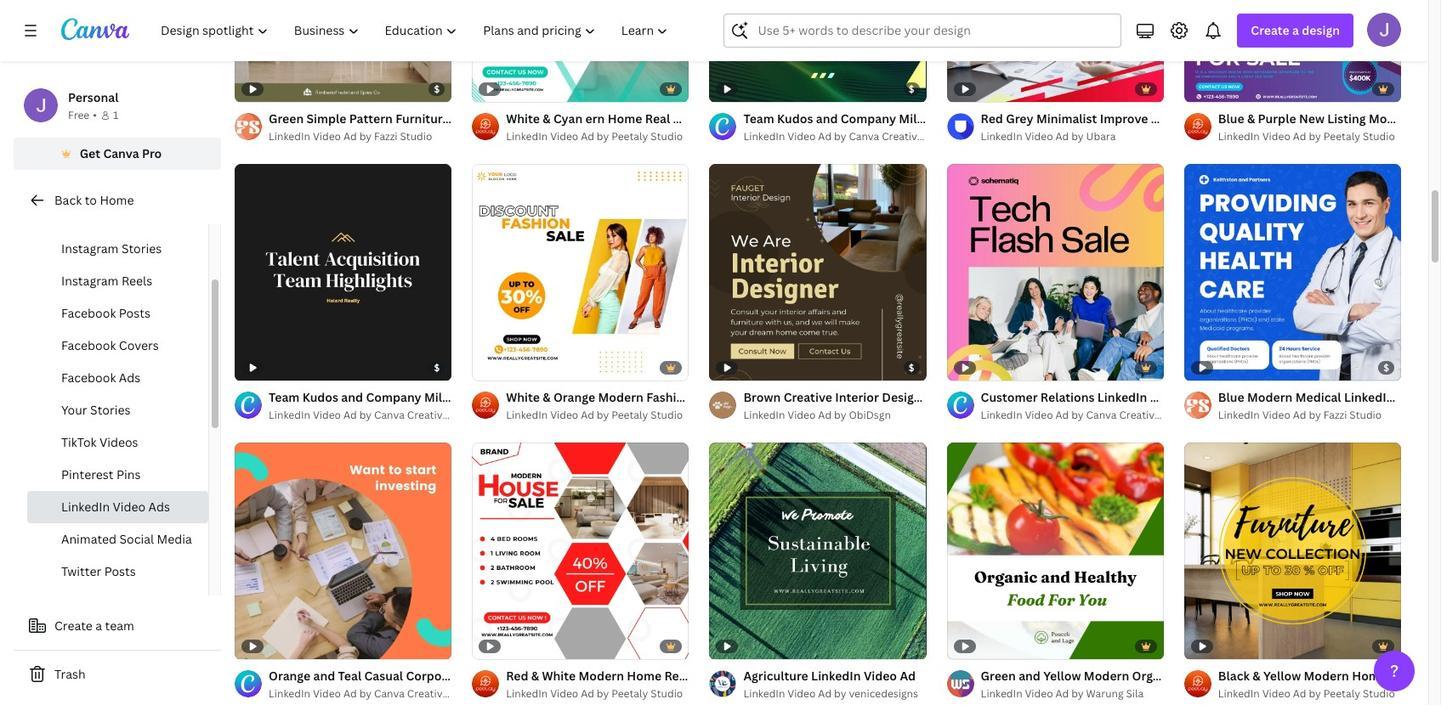 Task type: vqa. For each thing, say whether or not it's contained in the screenshot.
Real associated with White
yes



Task type: locate. For each thing, give the bounding box(es) containing it.
a for team
[[95, 618, 102, 634]]

posts for twitter posts
[[104, 564, 136, 580]]

None search field
[[724, 14, 1122, 48]]

blue modern medical linkedin video ad linkedin video ad by fazzi studio
[[1218, 390, 1441, 423]]

linkedin video ad by canva creative studio
[[744, 129, 958, 144], [269, 408, 483, 423], [981, 408, 1195, 423], [269, 687, 483, 702]]

facebook covers
[[61, 338, 159, 354]]

1 vertical spatial estate
[[692, 669, 729, 685]]

jacob simon image
[[1367, 13, 1401, 47]]

& for yellow
[[1253, 669, 1261, 685]]

real inside black & yellow modern home real esta linkedin video ad by peetaly studio
[[1390, 669, 1415, 685]]

modern inside black & yellow modern home real esta linkedin video ad by peetaly studio
[[1304, 669, 1350, 685]]

0 vertical spatial facebook
[[61, 305, 116, 321]]

a inside dropdown button
[[1293, 22, 1299, 38]]

& left cyan
[[543, 111, 551, 127]]

facebook ads
[[61, 370, 140, 386]]

1 horizontal spatial a
[[1293, 22, 1299, 38]]

linkedin video ad by peetaly studio link for white & cyan ern home real estate ad linkedin video ad
[[506, 128, 689, 145]]

stories down the facebook ads link
[[90, 402, 131, 418]]

0 vertical spatial posts
[[122, 208, 153, 225]]

a inside button
[[95, 618, 102, 634]]

pinterest pins
[[61, 467, 141, 483]]

create left design
[[1251, 22, 1290, 38]]

stories for your stories
[[90, 402, 131, 418]]

canva inside button
[[103, 145, 139, 162]]

white inside white & orange modern fashion sale linkedin video ad linkedin video ad by peetaly studio
[[506, 390, 540, 406]]

0 vertical spatial stories
[[122, 241, 162, 257]]

$
[[434, 82, 440, 95], [909, 83, 915, 95], [434, 362, 440, 374], [909, 362, 915, 374], [1384, 362, 1390, 374]]

white for white & cyan ern home real estate ad linkedin video ad
[[506, 111, 540, 127]]

linkedin video ad by ubara
[[981, 129, 1116, 144]]

1 horizontal spatial fazzi
[[1324, 408, 1347, 423]]

1 vertical spatial stories
[[90, 402, 131, 418]]

estate inside red & white modern home real estate linkedin video ad linkedin video ad by peetaly studio
[[692, 669, 729, 685]]

real inside white & cyan ern home real estate ad linkedin video ad linkedin video ad by peetaly studio
[[645, 111, 670, 127]]

creative inside brown creative interior designer linkedin video ad linkedin video ad by obidsgn
[[784, 390, 833, 406]]

estate for linkedin
[[692, 669, 729, 685]]

facebook up your stories
[[61, 370, 116, 386]]

1 horizontal spatial green
[[981, 669, 1016, 685]]

& for white
[[531, 669, 539, 685]]

posts
[[122, 208, 153, 225], [119, 305, 150, 321], [104, 564, 136, 580]]

home inside white & cyan ern home real estate ad linkedin video ad linkedin video ad by peetaly studio
[[608, 111, 642, 127]]

a left design
[[1293, 22, 1299, 38]]

white for white & orange modern fashion sale linkedin video ad
[[506, 390, 540, 406]]

facebook down instagram reels
[[61, 305, 116, 321]]

0 horizontal spatial a
[[95, 618, 102, 634]]

peetaly
[[612, 129, 648, 144], [1324, 129, 1361, 144], [612, 408, 648, 423], [612, 687, 648, 702], [1324, 687, 1361, 702]]

back
[[54, 192, 82, 208]]

by inside red & white modern home real estate linkedin video ad linkedin video ad by peetaly studio
[[597, 687, 609, 702]]

2 facebook from the top
[[61, 338, 116, 354]]

to
[[85, 192, 97, 208]]

yellow for and
[[1044, 669, 1081, 685]]

top level navigation element
[[150, 14, 683, 48]]

modern inside white & orange modern fashion sale linkedin video ad linkedin video ad by peetaly studio
[[598, 390, 644, 406]]

a left team
[[95, 618, 102, 634]]

1 horizontal spatial ads
[[148, 499, 170, 515]]

modern inside green and yellow modern organic food linkedin video ad linkedin video ad by warung sila
[[1084, 669, 1130, 685]]

green left simple
[[269, 110, 304, 127]]

yellow
[[1044, 669, 1081, 685], [1264, 669, 1301, 685]]

1 horizontal spatial linkedin video ad by fazzi studio link
[[1218, 408, 1401, 425]]

and
[[1019, 669, 1041, 685]]

by inside green simple pattern furniture linkedin video ad linkedin video ad by fazzi studio
[[359, 129, 372, 144]]

yellow right black
[[1264, 669, 1301, 685]]

1 horizontal spatial create
[[1251, 22, 1290, 38]]

ads up media
[[148, 499, 170, 515]]

0 horizontal spatial yellow
[[1044, 669, 1081, 685]]

fazzi
[[374, 129, 398, 144], [1324, 408, 1347, 423]]

& inside black & yellow modern home real esta linkedin video ad by peetaly studio
[[1253, 669, 1261, 685]]

green simple pattern furniture linkedin video ad link
[[269, 110, 557, 128]]

& inside white & cyan ern home real estate ad linkedin video ad linkedin video ad by peetaly studio
[[543, 111, 551, 127]]

1 vertical spatial white
[[506, 390, 540, 406]]

3 facebook from the top
[[61, 370, 116, 386]]

yellow up linkedin video ad by warung sila link
[[1044, 669, 1081, 685]]

real for yellow
[[1390, 669, 1415, 685]]

& left the orange
[[543, 390, 551, 406]]

1 vertical spatial fazzi
[[1324, 408, 1347, 423]]

by inside brown creative interior designer linkedin video ad linkedin video ad by obidsgn
[[834, 408, 847, 423]]

studio inside green simple pattern furniture linkedin video ad linkedin video ad by fazzi studio
[[400, 129, 432, 144]]

ads
[[119, 370, 140, 386], [148, 499, 170, 515]]

real inside red & white modern home real estate linkedin video ad linkedin video ad by peetaly studio
[[664, 669, 690, 685]]

estate inside white & cyan ern home real estate ad linkedin video ad linkedin video ad by peetaly studio
[[673, 111, 710, 127]]

home for white
[[608, 111, 642, 127]]

white & cyan ern home real estate ad linkedin video ad linkedin video ad by peetaly studio
[[506, 111, 836, 144]]

yellow inside black & yellow modern home real esta linkedin video ad by peetaly studio
[[1264, 669, 1301, 685]]

2 vertical spatial facebook
[[61, 370, 116, 386]]

& right black
[[1253, 669, 1261, 685]]

blue & purple new listing modern home real estate linkedin video ad image
[[1184, 0, 1401, 102]]

video inside black & yellow modern home real esta linkedin video ad by peetaly studio
[[1263, 687, 1291, 702]]

real for cyan
[[645, 111, 670, 127]]

white left the orange
[[506, 390, 540, 406]]

0 vertical spatial create
[[1251, 22, 1290, 38]]

0 vertical spatial ads
[[119, 370, 140, 386]]

create a design button
[[1238, 14, 1354, 48]]

linkedin video ad by obidsgn link
[[744, 408, 927, 425]]

agriculture linkedin video ad link
[[744, 668, 918, 687]]

create inside button
[[54, 618, 93, 634]]

instagram for instagram posts
[[61, 208, 119, 225]]

green for green and yellow modern organic food linkedin video ad
[[981, 669, 1016, 685]]

& inside white & orange modern fashion sale linkedin video ad linkedin video ad by peetaly studio
[[543, 390, 551, 406]]

1 yellow from the left
[[1044, 669, 1081, 685]]

2 vertical spatial posts
[[104, 564, 136, 580]]

stories for instagram stories
[[122, 241, 162, 257]]

instagram posts link
[[27, 201, 208, 233]]

a
[[1293, 22, 1299, 38], [95, 618, 102, 634]]

linkedin video ad by peetaly studio link
[[506, 128, 689, 145], [1218, 128, 1401, 145], [506, 408, 689, 425], [506, 687, 689, 704], [1218, 687, 1401, 704]]

home inside red & white modern home real estate linkedin video ad linkedin video ad by peetaly studio
[[627, 669, 662, 685]]

facebook
[[61, 305, 116, 321], [61, 338, 116, 354], [61, 370, 116, 386]]

tiktok videos
[[61, 435, 138, 451]]

facebook for facebook posts
[[61, 305, 116, 321]]

fazzi down the pattern
[[374, 129, 398, 144]]

posts for facebook posts
[[119, 305, 150, 321]]

studio
[[400, 129, 432, 144], [651, 129, 683, 144], [926, 129, 958, 144], [1363, 129, 1395, 144], [451, 408, 483, 423], [651, 408, 683, 423], [1163, 408, 1195, 423], [1350, 408, 1382, 423], [451, 687, 483, 702], [651, 687, 683, 702], [1363, 687, 1395, 702]]

medical
[[1296, 390, 1342, 406]]

0 horizontal spatial fazzi
[[374, 129, 398, 144]]

2 vertical spatial instagram
[[61, 273, 119, 289]]

facebook inside "link"
[[61, 338, 116, 354]]

sila
[[1126, 687, 1144, 702]]

1 vertical spatial a
[[95, 618, 102, 634]]

stories up 'reels'
[[122, 241, 162, 257]]

creative
[[882, 129, 923, 144], [784, 390, 833, 406], [407, 408, 448, 423], [1119, 408, 1161, 423], [407, 687, 448, 702]]

2 yellow from the left
[[1264, 669, 1301, 685]]

estate for ad
[[673, 111, 710, 127]]

1 facebook from the top
[[61, 305, 116, 321]]

by
[[359, 129, 372, 144], [597, 129, 609, 144], [834, 129, 847, 144], [1072, 129, 1084, 144], [1309, 129, 1321, 144], [359, 408, 372, 423], [597, 408, 609, 423], [834, 408, 847, 423], [1072, 408, 1084, 423], [1309, 408, 1321, 423], [359, 687, 372, 702], [597, 687, 609, 702], [834, 687, 847, 702], [1072, 687, 1084, 702], [1309, 687, 1321, 702]]

white inside red & white modern home real estate linkedin video ad linkedin video ad by peetaly studio
[[542, 669, 576, 685]]

posts for instagram posts
[[122, 208, 153, 225]]

2 instagram from the top
[[61, 241, 119, 257]]

0 vertical spatial white
[[506, 111, 540, 127]]

by inside white & orange modern fashion sale linkedin video ad linkedin video ad by peetaly studio
[[597, 408, 609, 423]]

facebook posts link
[[27, 298, 208, 330]]

1 vertical spatial instagram
[[61, 241, 119, 257]]

1 horizontal spatial yellow
[[1264, 669, 1301, 685]]

red
[[506, 669, 529, 685]]

linkedin video ad by fazzi studio link down the pattern
[[269, 128, 452, 145]]

0 vertical spatial estate
[[673, 111, 710, 127]]

black
[[1218, 669, 1250, 685]]

personal
[[68, 89, 119, 105]]

posts inside "link"
[[104, 564, 136, 580]]

0 horizontal spatial create
[[54, 618, 93, 634]]

& inside red & white modern home real estate linkedin video ad linkedin video ad by peetaly studio
[[531, 669, 539, 685]]

instagram stories link
[[27, 233, 208, 265]]

modern
[[598, 390, 644, 406], [1248, 390, 1293, 406], [579, 669, 624, 685], [1084, 669, 1130, 685], [1304, 669, 1350, 685]]

yellow inside green and yellow modern organic food linkedin video ad linkedin video ad by warung sila
[[1044, 669, 1081, 685]]

0 vertical spatial a
[[1293, 22, 1299, 38]]

posts down 'reels'
[[119, 305, 150, 321]]

posts up 'instagram stories' link
[[122, 208, 153, 225]]

1 vertical spatial posts
[[119, 305, 150, 321]]

linkedin
[[452, 110, 502, 127], [731, 111, 781, 127], [269, 129, 310, 144], [506, 129, 548, 144], [744, 129, 785, 144], [981, 129, 1023, 144], [1218, 129, 1260, 144], [722, 390, 771, 406], [936, 390, 986, 406], [1344, 390, 1394, 406], [269, 408, 310, 423], [506, 408, 548, 423], [744, 408, 785, 423], [981, 408, 1023, 423], [1218, 408, 1260, 423], [61, 499, 110, 515], [732, 669, 782, 685], [811, 669, 861, 685], [1212, 669, 1262, 685], [269, 687, 310, 702], [506, 687, 548, 702], [744, 687, 785, 702], [981, 687, 1023, 702], [1218, 687, 1260, 702]]

linkedin video ad by fazzi studio link for pattern
[[269, 128, 452, 145]]

get canva pro button
[[14, 138, 221, 170]]

white right red
[[542, 669, 576, 685]]

yellow for &
[[1264, 669, 1301, 685]]

0 vertical spatial green
[[269, 110, 304, 127]]

modern inside red & white modern home real estate linkedin video ad linkedin video ad by peetaly studio
[[579, 669, 624, 685]]

1 instagram from the top
[[61, 208, 119, 225]]

design
[[1302, 22, 1340, 38]]

0 horizontal spatial green
[[269, 110, 304, 127]]

1 vertical spatial facebook
[[61, 338, 116, 354]]

$ for green simple pattern furniture linkedin video ad
[[434, 82, 440, 95]]

0 vertical spatial fazzi
[[374, 129, 398, 144]]

instagram for instagram reels
[[61, 273, 119, 289]]

& right red
[[531, 669, 539, 685]]

your stories link
[[27, 395, 208, 427]]

white inside white & cyan ern home real estate ad linkedin video ad linkedin video ad by peetaly studio
[[506, 111, 540, 127]]

your stories
[[61, 402, 131, 418]]

white & orange modern fashion sale linkedin video ad image
[[472, 164, 689, 381]]

0 vertical spatial linkedin video ad by fazzi studio link
[[269, 128, 452, 145]]

create inside dropdown button
[[1251, 22, 1290, 38]]

interior
[[835, 390, 879, 406]]

pinterest pins link
[[27, 459, 208, 492]]

free
[[68, 108, 90, 122]]

0 vertical spatial instagram
[[61, 208, 119, 225]]

3 instagram from the top
[[61, 273, 119, 289]]

green inside green and yellow modern organic food linkedin video ad linkedin video ad by warung sila
[[981, 669, 1016, 685]]

home
[[608, 111, 642, 127], [100, 192, 134, 208], [627, 669, 662, 685], [1352, 669, 1387, 685]]

twitter
[[61, 564, 101, 580]]

posts down animated social media link
[[104, 564, 136, 580]]

create left team
[[54, 618, 93, 634]]

linkedin video ad by fazzi studio link down medical
[[1218, 408, 1401, 425]]

green left the and in the right bottom of the page
[[981, 669, 1016, 685]]

peetaly inside white & orange modern fashion sale linkedin video ad linkedin video ad by peetaly studio
[[612, 408, 648, 423]]

facebook up 'facebook ads'
[[61, 338, 116, 354]]

2 vertical spatial white
[[542, 669, 576, 685]]

estate
[[673, 111, 710, 127], [692, 669, 729, 685]]

0 horizontal spatial linkedin video ad by fazzi studio link
[[269, 128, 452, 145]]

white & orange modern fashion sale linkedin video ad link
[[506, 389, 826, 408]]

1 vertical spatial green
[[981, 669, 1016, 685]]

1 vertical spatial ads
[[148, 499, 170, 515]]

animated
[[61, 532, 117, 548]]

home inside black & yellow modern home real esta linkedin video ad by peetaly studio
[[1352, 669, 1387, 685]]

1 vertical spatial linkedin video ad by fazzi studio link
[[1218, 408, 1401, 425]]

studio inside white & cyan ern home real estate ad linkedin video ad linkedin video ad by peetaly studio
[[651, 129, 683, 144]]

create a team
[[54, 618, 134, 634]]

social
[[119, 532, 154, 548]]

create
[[1251, 22, 1290, 38], [54, 618, 93, 634]]

green inside green simple pattern furniture linkedin video ad linkedin video ad by fazzi studio
[[269, 110, 304, 127]]

facebook covers link
[[27, 330, 208, 362]]

studio inside red & white modern home real estate linkedin video ad linkedin video ad by peetaly studio
[[651, 687, 683, 702]]

pro
[[142, 145, 162, 162]]

home for red
[[627, 669, 662, 685]]

back to home
[[54, 192, 134, 208]]

red & white modern home real estate linkedin video ad link
[[506, 668, 836, 687]]

facebook for facebook covers
[[61, 338, 116, 354]]

fazzi down the blue modern medical linkedin video ad link
[[1324, 408, 1347, 423]]

real
[[645, 111, 670, 127], [664, 669, 690, 685], [1390, 669, 1415, 685]]

instagram stories
[[61, 241, 162, 257]]

ads down covers at left
[[119, 370, 140, 386]]

peetaly inside white & cyan ern home real estate ad linkedin video ad linkedin video ad by peetaly studio
[[612, 129, 648, 144]]

by inside agriculture linkedin video ad linkedin video ad by venicedesigns
[[834, 687, 847, 702]]

animated social media link
[[27, 524, 208, 556]]

1 vertical spatial create
[[54, 618, 93, 634]]

&
[[543, 111, 551, 127], [543, 390, 551, 406], [531, 669, 539, 685], [1253, 669, 1261, 685]]

white left cyan
[[506, 111, 540, 127]]



Task type: describe. For each thing, give the bounding box(es) containing it.
warung
[[1086, 687, 1124, 702]]

linkedin video ad by venicedesigns link
[[744, 687, 918, 704]]

your
[[61, 402, 87, 418]]

food
[[1180, 669, 1209, 685]]

black & yellow modern home real esta linkedin video ad by peetaly studio
[[1218, 669, 1441, 702]]

modern for red & white modern home real estate linkedin video ad
[[579, 669, 624, 685]]

linkedin video ad by ubara link
[[981, 128, 1164, 145]]

studio inside black & yellow modern home real esta linkedin video ad by peetaly studio
[[1363, 687, 1395, 702]]

trash link
[[14, 658, 221, 692]]

green and yellow modern organic food linkedin video ad linkedin video ad by warung sila
[[981, 669, 1317, 702]]

real for white
[[664, 669, 690, 685]]

reels
[[122, 273, 152, 289]]

white & cyan ern home real estate ad linkedin video ad link
[[506, 110, 836, 128]]

facebook ads link
[[27, 362, 208, 395]]

esta
[[1418, 669, 1441, 685]]

green and yellow modern organic food linkedin video ad link
[[981, 668, 1317, 687]]

studio inside white & orange modern fashion sale linkedin video ad linkedin video ad by peetaly studio
[[651, 408, 683, 423]]

peetaly inside black & yellow modern home real esta linkedin video ad by peetaly studio
[[1324, 687, 1361, 702]]

team
[[105, 618, 134, 634]]

video inside linkedin video ad by ubara link
[[1025, 129, 1053, 144]]

tiktok
[[61, 435, 97, 451]]

tiktok videos link
[[27, 427, 208, 459]]

blue
[[1218, 390, 1245, 406]]

peetaly inside red & white modern home real estate linkedin video ad linkedin video ad by peetaly studio
[[612, 687, 648, 702]]

0 horizontal spatial ads
[[119, 370, 140, 386]]

pinterest
[[61, 467, 114, 483]]

sale
[[694, 390, 719, 406]]

fazzi inside green simple pattern furniture linkedin video ad linkedin video ad by fazzi studio
[[374, 129, 398, 144]]

facebook posts
[[61, 305, 150, 321]]

linkedin video ad by peetaly studio
[[1218, 129, 1395, 144]]

by inside white & cyan ern home real estate ad linkedin video ad linkedin video ad by peetaly studio
[[597, 129, 609, 144]]

get
[[80, 145, 100, 162]]

fazzi inside blue modern medical linkedin video ad linkedin video ad by fazzi studio
[[1324, 408, 1347, 423]]

studio inside blue modern medical linkedin video ad linkedin video ad by fazzi studio
[[1350, 408, 1382, 423]]

ad inside black & yellow modern home real esta linkedin video ad by peetaly studio
[[1293, 687, 1307, 702]]

blue modern medical linkedin video ad link
[[1218, 389, 1441, 408]]

black & yellow modern home real esta link
[[1218, 668, 1441, 687]]

animated social media
[[61, 532, 192, 548]]

media
[[157, 532, 192, 548]]

by inside linkedin video ad by ubara link
[[1072, 129, 1084, 144]]

white & orange modern fashion sale linkedin video ad linkedin video ad by peetaly studio
[[506, 390, 826, 423]]

designer
[[882, 390, 933, 406]]

agriculture linkedin video ad linkedin video ad by venicedesigns
[[744, 669, 918, 702]]

green simple pattern furniture linkedin video ad linkedin video ad by fazzi studio
[[269, 110, 557, 144]]

simple
[[307, 110, 347, 127]]

free •
[[68, 108, 97, 122]]

create a design
[[1251, 22, 1340, 38]]

& for cyan
[[543, 111, 551, 127]]

instagram posts
[[61, 208, 153, 225]]

brown
[[744, 390, 781, 406]]

organic
[[1132, 669, 1177, 685]]

instagram for instagram stories
[[61, 241, 119, 257]]

pins
[[116, 467, 141, 483]]

modern for green and yellow modern organic food linkedin video ad
[[1084, 669, 1130, 685]]

twitter posts
[[61, 564, 136, 580]]

instagram reels link
[[27, 265, 208, 298]]

back to home link
[[14, 184, 221, 218]]

furniture
[[396, 110, 450, 127]]

a for design
[[1293, 22, 1299, 38]]

brown creative interior designer linkedin video ad link
[[744, 389, 1041, 408]]

by inside green and yellow modern organic food linkedin video ad linkedin video ad by warung sila
[[1072, 687, 1084, 702]]

twitter posts link
[[27, 556, 208, 588]]

linkedin video ad by peetaly studio link for black & yellow modern home real esta
[[1218, 687, 1401, 704]]

covers
[[119, 338, 159, 354]]

facebook for facebook ads
[[61, 370, 116, 386]]

ubara
[[1086, 129, 1116, 144]]

1
[[113, 108, 118, 122]]

$ for blue modern medical linkedin video ad
[[1384, 362, 1390, 374]]

linkedin video ad by peetaly studio link for red & white modern home real estate linkedin video ad
[[506, 687, 689, 704]]

home inside back to home "link"
[[100, 192, 134, 208]]

cyan
[[554, 111, 583, 127]]

videos
[[100, 435, 138, 451]]

linkedin video ad by fazzi studio link for medical
[[1218, 408, 1401, 425]]

venicedesigns
[[849, 687, 918, 702]]

red & white modern home real estate linkedin video ad linkedin video ad by peetaly studio
[[506, 669, 836, 702]]

modern for black & yellow modern home real esta
[[1304, 669, 1350, 685]]

get canva pro
[[80, 145, 162, 162]]

agriculture
[[744, 669, 809, 685]]

trash
[[54, 667, 86, 683]]

orange
[[554, 390, 595, 406]]

brown creative interior designer linkedin video ad linkedin video ad by obidsgn
[[744, 390, 1041, 423]]

home for black
[[1352, 669, 1387, 685]]

linkedin video ads
[[61, 499, 170, 515]]

by inside blue modern medical linkedin video ad linkedin video ad by fazzi studio
[[1309, 408, 1321, 423]]

modern inside blue modern medical linkedin video ad linkedin video ad by fazzi studio
[[1248, 390, 1293, 406]]

modern for white & orange modern fashion sale linkedin video ad
[[598, 390, 644, 406]]

•
[[93, 108, 97, 122]]

pattern
[[349, 110, 393, 127]]

linkedin video ad by warung sila link
[[981, 687, 1164, 704]]

create for create a team
[[54, 618, 93, 634]]

green for green simple pattern furniture linkedin video ad
[[269, 110, 304, 127]]

Search search field
[[758, 14, 1111, 47]]

& for orange
[[543, 390, 551, 406]]

obidsgn
[[849, 408, 891, 423]]

linkedin video ad by peetaly studio link for white & orange modern fashion sale linkedin video ad
[[506, 408, 689, 425]]

instagram reels
[[61, 273, 152, 289]]

linkedin inside black & yellow modern home real esta linkedin video ad by peetaly studio
[[1218, 687, 1260, 702]]

create for create a design
[[1251, 22, 1290, 38]]

$ for brown creative interior designer linkedin video ad
[[909, 362, 915, 374]]

create a team button
[[14, 610, 221, 644]]

by inside black & yellow modern home real esta linkedin video ad by peetaly studio
[[1309, 687, 1321, 702]]

ern
[[586, 111, 605, 127]]



